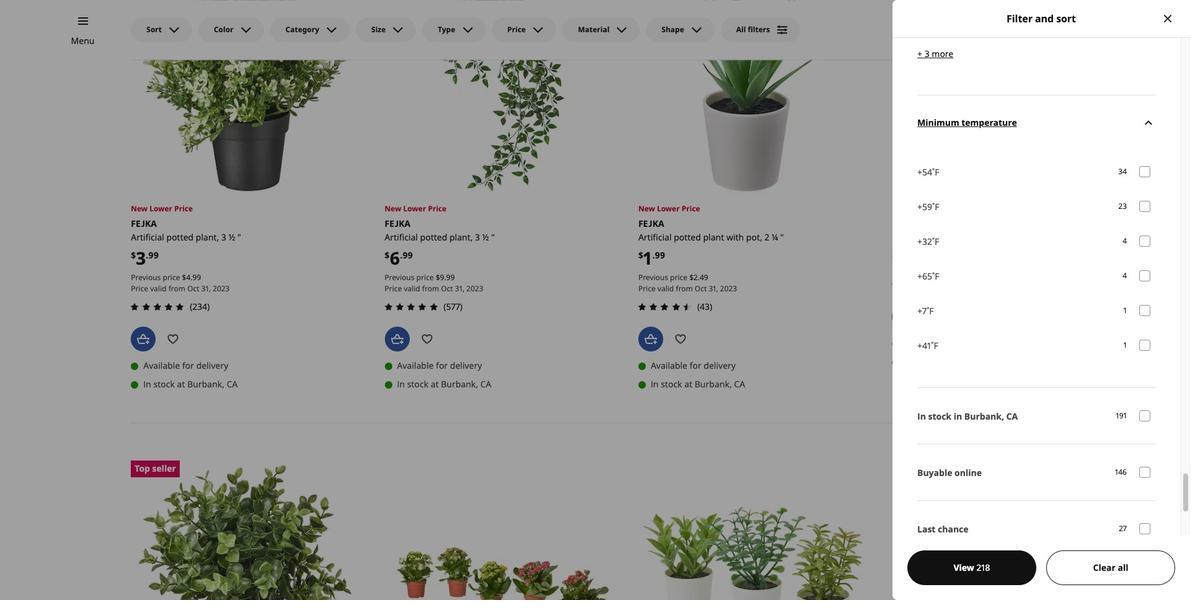 Task type: describe. For each thing, give the bounding box(es) containing it.
himalayamix
[[892, 218, 954, 229]]

plant, for 6
[[450, 231, 473, 243]]

price inside 'new lower price fejka artificial potted plant, 3 ½ " $ 6 . 99'
[[428, 203, 447, 214]]

in stock at burbank, ca for 1
[[651, 378, 745, 390]]

2 inside previous price $ 2 . 49 price valid from oct 31, 2023
[[694, 272, 698, 283]]

from for 1
[[676, 283, 693, 294]]

in inside sort and filter dialog
[[917, 411, 926, 422]]

price inside new lower price fejka artificial potted plant, 3 ½ " $ 3 . 99
[[174, 203, 193, 214]]

in
[[954, 411, 962, 422]]

½ for 3
[[229, 231, 235, 243]]

49
[[700, 272, 708, 283]]

potted for 3
[[166, 231, 194, 243]]

with
[[726, 231, 744, 243]]

+7˚f
[[917, 305, 934, 317]]

(43)
[[697, 301, 712, 313]]

delivery for 3
[[196, 360, 228, 372]]

rotate 180 image
[[1141, 115, 1156, 130]]

" inside new lower price fejka artificial potted plant, 3 ½ " $ 3 . 99
[[237, 231, 241, 243]]

for for 6
[[436, 360, 448, 372]]

lower for 3
[[150, 203, 172, 214]]

price inside new lower price fejka artificial potted plant with pot, 2 ¼ " $ 1 . 99
[[682, 203, 700, 214]]

+32˚f
[[917, 236, 939, 248]]

pot,
[[746, 231, 762, 243]]

price for 1
[[670, 272, 688, 283]]

in stock in burbank, ca
[[917, 411, 1018, 422]]

minimum
[[917, 116, 959, 128]]

burbank, for 1
[[695, 378, 732, 390]]

filter and sort
[[1007, 12, 1076, 25]]

last
[[917, 523, 936, 535]]

size
[[371, 24, 386, 35]]

(577)
[[444, 301, 463, 313]]

shape
[[662, 24, 684, 35]]

price for 6
[[416, 272, 434, 283]]

. inside previous price $ 4 . 99 price valid from oct 31, 2023
[[191, 272, 193, 283]]

stock for 1
[[661, 378, 682, 390]]

clear
[[1093, 562, 1116, 573]]

oct for 6
[[441, 283, 453, 294]]

31, for 1
[[709, 283, 718, 294]]

27
[[1119, 523, 1127, 534]]

price inside previous price $ 4 . 99 price valid from oct 31, 2023
[[131, 283, 148, 294]]

price for 3
[[163, 272, 180, 283]]

online
[[955, 467, 982, 479]]

ca inside sort and filter dialog
[[1006, 411, 1018, 422]]

review: 4.6 out of 5 stars. total reviews: 455 image
[[888, 277, 949, 292]]

sold
[[922, 337, 939, 349]]

ca for 3
[[227, 378, 238, 390]]

. inside previous price $ 2 . 49 price valid from oct 31, 2023
[[698, 272, 700, 283]]

new for 1
[[638, 203, 655, 214]]

filters
[[748, 24, 770, 35]]

and
[[1035, 12, 1054, 25]]

all filters
[[736, 24, 770, 35]]

artificial for 1
[[638, 231, 672, 243]]

delivery right sold
[[955, 337, 987, 349]]

ca for 1
[[734, 378, 745, 390]]

¼
[[772, 231, 778, 243]]

minimum temperature
[[917, 116, 1017, 128]]

buyable online
[[917, 467, 982, 479]]

1 for +41˚f
[[1124, 340, 1127, 350]]

more
[[932, 48, 954, 60]]

clear all button
[[1046, 550, 1175, 585]]

himalayamix potted plant, 4 " $
[[892, 218, 958, 261]]

31, for 6
[[455, 283, 465, 294]]

23 products element
[[1119, 201, 1127, 212]]

$ inside 'new lower price fejka artificial potted plant, 3 ½ " $ 6 . 99'
[[385, 249, 390, 261]]

minimum temperature button
[[917, 95, 1156, 150]]

oct for 1
[[695, 283, 707, 294]]

½ for 6
[[482, 231, 489, 243]]

99 inside 'new lower price fejka artificial potted plant, 3 ½ " $ 6 . 99'
[[403, 249, 413, 261]]

previous for 6
[[385, 272, 415, 283]]

artificial for 6
[[385, 231, 418, 243]]

potted
[[892, 231, 919, 243]]

9
[[440, 272, 444, 283]]

191 products element
[[1116, 410, 1127, 422]]

191
[[1116, 410, 1127, 421]]

$ inside previous price $ 4 . 99 price valid from oct 31, 2023
[[182, 272, 186, 283]]

3 inside 'new lower price fejka artificial potted plant, 3 ½ " $ 6 . 99'
[[475, 231, 480, 243]]

stock for 6
[[407, 378, 429, 390]]

plant, for 3
[[196, 231, 219, 243]]

at for 1
[[685, 378, 693, 390]]

material
[[578, 24, 610, 35]]

in for 6
[[397, 378, 405, 390]]

oct for 3
[[187, 283, 199, 294]]

previous for 1
[[638, 272, 668, 283]]

burbank, for 3
[[187, 378, 224, 390]]

material button
[[563, 17, 640, 42]]

23
[[1119, 201, 1127, 211]]

review: 4.8 out of 5 stars. total reviews: 577 image
[[381, 300, 441, 315]]

burbank, inside sort and filter dialog
[[964, 411, 1004, 422]]

review: 4.6 out of 5 stars. total reviews: 43 image
[[635, 300, 695, 315]]

filter
[[1007, 12, 1033, 25]]

type
[[438, 24, 455, 35]]

lower for 1
[[657, 203, 680, 214]]

artificial for 3
[[131, 231, 164, 243]]

fejka for 3
[[131, 218, 157, 229]]

4 inside previous price $ 4 . 99 price valid from oct 31, 2023
[[186, 272, 191, 283]]

delivery for 1
[[704, 360, 736, 372]]

available for 6
[[397, 360, 434, 372]]

view
[[954, 562, 974, 573]]

delivery for 6
[[450, 360, 482, 372]]

chance
[[938, 523, 969, 535]]

new lower price fejka artificial potted plant with pot, 2 ¼ " $ 1 . 99
[[638, 203, 784, 270]]

218
[[977, 562, 990, 573]]

size button
[[356, 17, 416, 42]]

. inside new lower price fejka artificial potted plant with pot, 2 ¼ " $ 1 . 99
[[652, 249, 655, 261]]

sort and filter dialog
[[893, 0, 1190, 600]]

plant
[[703, 231, 724, 243]]

menu
[[71, 35, 95, 46]]

for right sold
[[941, 337, 953, 349]]

valid for 6
[[404, 283, 420, 294]]

2023 for 3
[[213, 283, 230, 294]]

document containing + 3 more
[[893, 0, 1190, 557]]

shape button
[[646, 17, 715, 42]]



Task type: locate. For each thing, give the bounding box(es) containing it.
available for 1
[[651, 360, 687, 372]]

1 vertical spatial 4 products element
[[1123, 270, 1127, 282]]

new lower price fejka artificial potted plant, 3 ½ " $ 6 . 99
[[385, 203, 495, 270]]

+
[[917, 48, 922, 60]]

color button
[[198, 17, 264, 42]]

1 horizontal spatial fejka
[[385, 218, 411, 229]]

" inside himalayamix potted plant, 4 " $
[[954, 231, 958, 243]]

menu button
[[71, 34, 95, 48]]

0 horizontal spatial available
[[143, 360, 180, 372]]

3 " from the left
[[780, 231, 784, 243]]

2 in stock at burbank, ca from the left
[[397, 378, 491, 390]]

not sold for delivery
[[905, 337, 987, 349]]

from inside previous price $ 9 . 99 price valid from oct 31, 2023
[[422, 283, 439, 294]]

3 fejka from the left
[[638, 218, 664, 229]]

stock inside sort and filter dialog
[[928, 411, 952, 422]]

2 horizontal spatial plant,
[[921, 231, 945, 243]]

all filters button
[[721, 17, 800, 42]]

4 products element
[[1123, 235, 1127, 247], [1123, 270, 1127, 282]]

valid
[[150, 283, 167, 294], [404, 283, 420, 294], [658, 283, 674, 294]]

3 31, from the left
[[709, 283, 718, 294]]

category
[[286, 24, 319, 35]]

1 products element
[[1124, 305, 1127, 317], [1124, 340, 1127, 351]]

1 horizontal spatial ½
[[482, 231, 489, 243]]

valid for 3
[[150, 283, 167, 294]]

. up previous price $ 2 . 49 price valid from oct 31, 2023
[[652, 249, 655, 261]]

$ inside previous price $ 9 . 99 price valid from oct 31, 2023
[[436, 272, 440, 283]]

potted left plant
[[674, 231, 701, 243]]

2 ½ from the left
[[482, 231, 489, 243]]

+65˚f
[[917, 270, 939, 282]]

0 horizontal spatial new
[[131, 203, 148, 214]]

$ inside new lower price fejka artificial potted plant with pot, 2 ¼ " $ 1 . 99
[[638, 249, 643, 261]]

. inside previous price $ 9 . 99 price valid from oct 31, 2023
[[444, 272, 446, 283]]

99 inside previous price $ 9 . 99 price valid from oct 31, 2023
[[446, 272, 455, 283]]

99 right 9
[[446, 272, 455, 283]]

from up review: 4.8 out of 5 stars. total reviews: 234 image
[[168, 283, 185, 294]]

2 1 products element from the top
[[1124, 340, 1127, 351]]

fejka for 6
[[385, 218, 411, 229]]

1 " from the left
[[237, 231, 241, 243]]

6
[[390, 246, 400, 270]]

2 horizontal spatial 31,
[[709, 283, 718, 294]]

1 available for delivery from the left
[[143, 360, 228, 372]]

price inside previous price $ 2 . 49 price valid from oct 31, 2023
[[670, 272, 688, 283]]

price up review: 4.8 out of 5 stars. total reviews: 234 image
[[163, 272, 180, 283]]

available down review: 4.8 out of 5 stars. total reviews: 577 image
[[397, 360, 434, 372]]

. up (234)
[[191, 272, 193, 283]]

1 price from the left
[[163, 272, 180, 283]]

2
[[765, 231, 769, 243], [694, 272, 698, 283]]

fejka
[[131, 218, 157, 229], [385, 218, 411, 229], [638, 218, 664, 229]]

1 horizontal spatial potted
[[420, 231, 447, 243]]

$ down 'potted' on the top of page
[[892, 249, 897, 261]]

sort button
[[131, 17, 192, 42]]

color
[[214, 24, 233, 35]]

price inside previous price $ 9 . 99 price valid from oct 31, 2023
[[416, 272, 434, 283]]

artificial up the 6
[[385, 231, 418, 243]]

1 31, from the left
[[201, 283, 211, 294]]

2 left 49
[[694, 272, 698, 283]]

1 in stock at burbank, ca from the left
[[143, 378, 238, 390]]

. inside 'new lower price fejka artificial potted plant, 3 ½ " $ 6 . 99'
[[400, 249, 403, 261]]

1 vertical spatial 2
[[694, 272, 698, 283]]

for down (234)
[[182, 360, 194, 372]]

previous inside previous price $ 2 . 49 price valid from oct 31, 2023
[[638, 272, 668, 283]]

available down review: 4.6 out of 5 stars. total reviews: 43 image
[[651, 360, 687, 372]]

0 horizontal spatial fejka
[[131, 218, 157, 229]]

3 in stock at burbank, ca from the left
[[651, 378, 745, 390]]

½ inside new lower price fejka artificial potted plant, 3 ½ " $ 3 . 99
[[229, 231, 235, 243]]

lower
[[150, 203, 172, 214], [403, 203, 426, 214], [657, 203, 680, 214]]

$ up review: 4.8 out of 5 stars. total reviews: 234 image
[[182, 272, 186, 283]]

2 left ¼
[[765, 231, 769, 243]]

artificial up previous price $ 4 . 99 price valid from oct 31, 2023
[[131, 231, 164, 243]]

1 horizontal spatial at
[[431, 378, 439, 390]]

for down (577)
[[436, 360, 448, 372]]

for for 1
[[690, 360, 702, 372]]

$ up previous price $ 9 . 99 price valid from oct 31, 2023 on the top
[[385, 249, 390, 261]]

1 lower from the left
[[150, 203, 172, 214]]

31, inside previous price $ 9 . 99 price valid from oct 31, 2023
[[455, 283, 465, 294]]

previous price $ 9 . 99 price valid from oct 31, 2023
[[385, 272, 483, 294]]

" inside 'new lower price fejka artificial potted plant, 3 ½ " $ 6 . 99'
[[491, 231, 495, 243]]

31, inside previous price $ 4 . 99 price valid from oct 31, 2023
[[201, 283, 211, 294]]

3 potted from the left
[[674, 231, 701, 243]]

potted inside new lower price fejka artificial potted plant, 3 ½ " $ 3 . 99
[[166, 231, 194, 243]]

previous inside previous price $ 4 . 99 price valid from oct 31, 2023
[[131, 272, 161, 283]]

1 artificial from the left
[[131, 231, 164, 243]]

2 lower from the left
[[403, 203, 426, 214]]

2 at from the left
[[431, 378, 439, 390]]

1 previous from the left
[[131, 272, 161, 283]]

lower for 6
[[403, 203, 426, 214]]

3 available from the left
[[651, 360, 687, 372]]

4 inside himalayamix potted plant, 4 " $
[[947, 231, 952, 243]]

buyable
[[917, 467, 952, 479]]

3 valid from the left
[[658, 283, 674, 294]]

2 potted from the left
[[420, 231, 447, 243]]

price inside previous price $ 9 . 99 price valid from oct 31, 2023
[[385, 283, 402, 294]]

2 horizontal spatial in stock at burbank, ca
[[651, 378, 745, 390]]

lower inside 'new lower price fejka artificial potted plant, 3 ½ " $ 6 . 99'
[[403, 203, 426, 214]]

2023 inside previous price $ 9 . 99 price valid from oct 31, 2023
[[467, 283, 483, 294]]

0 horizontal spatial potted
[[166, 231, 194, 243]]

price inside previous price $ 4 . 99 price valid from oct 31, 2023
[[163, 272, 180, 283]]

1 horizontal spatial 2
[[765, 231, 769, 243]]

available for delivery for 6
[[397, 360, 482, 372]]

½ inside 'new lower price fejka artificial potted plant, 3 ½ " $ 6 . 99'
[[482, 231, 489, 243]]

price
[[163, 272, 180, 283], [416, 272, 434, 283], [670, 272, 688, 283]]

2 horizontal spatial artificial
[[638, 231, 672, 243]]

3 oct from the left
[[695, 283, 707, 294]]

last chance
[[917, 523, 969, 535]]

plant, inside 'new lower price fejka artificial potted plant, 3 ½ " $ 6 . 99'
[[450, 231, 473, 243]]

1 horizontal spatial previous
[[385, 272, 415, 283]]

1 horizontal spatial available for delivery
[[397, 360, 482, 372]]

lower inside new lower price fejka artificial potted plant, 3 ½ " $ 3 . 99
[[150, 203, 172, 214]]

0 horizontal spatial valid
[[150, 283, 167, 294]]

1 plant, from the left
[[196, 231, 219, 243]]

99
[[148, 249, 159, 261], [403, 249, 413, 261], [655, 249, 665, 261], [193, 272, 201, 283], [446, 272, 455, 283]]

2 4 products element from the top
[[1123, 270, 1127, 282]]

0 horizontal spatial artificial
[[131, 231, 164, 243]]

4
[[947, 231, 952, 243], [1123, 235, 1127, 246], [1123, 270, 1127, 281], [186, 272, 191, 283]]

3 available for delivery from the left
[[651, 360, 736, 372]]

"
[[237, 231, 241, 243], [491, 231, 495, 243], [780, 231, 784, 243], [954, 231, 958, 243]]

$ up previous price $ 4 . 99 price valid from oct 31, 2023
[[131, 249, 136, 261]]

0 horizontal spatial ½
[[229, 231, 235, 243]]

$ inside new lower price fejka artificial potted plant, 3 ½ " $ 3 . 99
[[131, 249, 136, 261]]

new
[[131, 203, 148, 214], [385, 203, 401, 214], [638, 203, 655, 214]]

fejka inside new lower price fejka artificial potted plant with pot, 2 ¼ " $ 1 . 99
[[638, 218, 664, 229]]

+54˚f
[[917, 166, 939, 178]]

3
[[925, 48, 930, 60], [221, 231, 226, 243], [475, 231, 480, 243], [136, 246, 146, 270]]

31,
[[201, 283, 211, 294], [455, 283, 465, 294], [709, 283, 718, 294]]

fejka inside new lower price fejka artificial potted plant, 3 ½ " $ 3 . 99
[[131, 218, 157, 229]]

2 vertical spatial 1
[[1124, 340, 1127, 350]]

available for delivery for 3
[[143, 360, 228, 372]]

3 artificial from the left
[[638, 231, 672, 243]]

for down (43)
[[690, 360, 702, 372]]

new lower price fejka artificial potted plant, 3 ½ " $ 3 . 99
[[131, 203, 241, 270]]

previous inside previous price $ 9 . 99 price valid from oct 31, 2023
[[385, 272, 415, 283]]

2 inside new lower price fejka artificial potted plant with pot, 2 ¼ " $ 1 . 99
[[765, 231, 769, 243]]

27 products element
[[1119, 523, 1127, 535]]

0 horizontal spatial lower
[[150, 203, 172, 214]]

all
[[736, 24, 746, 35]]

99 up previous price $ 4 . 99 price valid from oct 31, 2023
[[148, 249, 159, 261]]

. up previous price $ 9 . 99 price valid from oct 31, 2023 on the top
[[400, 249, 403, 261]]

potted inside new lower price fejka artificial potted plant with pot, 2 ¼ " $ 1 . 99
[[674, 231, 701, 243]]

4 products element for +65˚f
[[1123, 270, 1127, 282]]

" inside new lower price fejka artificial potted plant with pot, 2 ¼ " $ 1 . 99
[[780, 231, 784, 243]]

temperature
[[962, 116, 1017, 128]]

oct up (234)
[[187, 283, 199, 294]]

oct inside previous price $ 9 . 99 price valid from oct 31, 2023
[[441, 283, 453, 294]]

1 horizontal spatial available
[[397, 360, 434, 372]]

2 horizontal spatial 2023
[[720, 283, 737, 294]]

1 horizontal spatial from
[[422, 283, 439, 294]]

delivery down (577)
[[450, 360, 482, 372]]

1 horizontal spatial oct
[[441, 283, 453, 294]]

1 inside new lower price fejka artificial potted plant with pot, 2 ¼ " $ 1 . 99
[[643, 246, 652, 270]]

1 from from the left
[[168, 283, 185, 294]]

1 horizontal spatial price
[[416, 272, 434, 283]]

price inside popup button
[[507, 24, 526, 35]]

for for 3
[[182, 360, 194, 372]]

0 horizontal spatial previous
[[131, 272, 161, 283]]

31, for 3
[[201, 283, 211, 294]]

0 horizontal spatial at
[[177, 378, 185, 390]]

2 valid from the left
[[404, 283, 420, 294]]

stock
[[153, 378, 175, 390], [407, 378, 429, 390], [661, 378, 682, 390], [928, 411, 952, 422]]

previous
[[131, 272, 161, 283], [385, 272, 415, 283], [638, 272, 668, 283]]

available down review: 4.8 out of 5 stars. total reviews: 234 image
[[143, 360, 180, 372]]

2023 for "
[[720, 283, 737, 294]]

2 horizontal spatial oct
[[695, 283, 707, 294]]

from up review: 4.8 out of 5 stars. total reviews: 577 image
[[422, 283, 439, 294]]

½
[[229, 231, 235, 243], [482, 231, 489, 243]]

2 horizontal spatial valid
[[658, 283, 674, 294]]

sort
[[146, 24, 162, 35]]

valid inside previous price $ 9 . 99 price valid from oct 31, 2023
[[404, 283, 420, 294]]

99 inside new lower price fejka artificial potted plant with pot, 2 ¼ " $ 1 . 99
[[655, 249, 665, 261]]

(234)
[[190, 301, 210, 313]]

available for delivery for 1
[[651, 360, 736, 372]]

3 new from the left
[[638, 203, 655, 214]]

available for delivery down (43)
[[651, 360, 736, 372]]

0 vertical spatial 1 products element
[[1124, 305, 1127, 317]]

1 products element for +41˚f
[[1124, 340, 1127, 351]]

in stock at burbank, ca for 6
[[397, 378, 491, 390]]

2 horizontal spatial price
[[670, 272, 688, 283]]

delivery down (234)
[[196, 360, 228, 372]]

2 oct from the left
[[441, 283, 453, 294]]

price left 49
[[670, 272, 688, 283]]

0 vertical spatial 1
[[643, 246, 652, 270]]

31, up (43)
[[709, 283, 718, 294]]

+ 3 more
[[917, 48, 954, 60]]

oct
[[187, 283, 199, 294], [441, 283, 453, 294], [695, 283, 707, 294]]

new inside 'new lower price fejka artificial potted plant, 3 ½ " $ 6 . 99'
[[385, 203, 401, 214]]

plant, up previous price $ 4 . 99 price valid from oct 31, 2023
[[196, 231, 219, 243]]

2 horizontal spatial lower
[[657, 203, 680, 214]]

available for 3
[[143, 360, 180, 372]]

from inside previous price $ 2 . 49 price valid from oct 31, 2023
[[676, 283, 693, 294]]

1 horizontal spatial valid
[[404, 283, 420, 294]]

1 ½ from the left
[[229, 231, 235, 243]]

99 inside new lower price fejka artificial potted plant, 3 ½ " $ 3 . 99
[[148, 249, 159, 261]]

2 horizontal spatial available
[[651, 360, 687, 372]]

. up previous price $ 4 . 99 price valid from oct 31, 2023
[[146, 249, 148, 261]]

34
[[1118, 166, 1127, 177]]

potted
[[166, 231, 194, 243], [420, 231, 447, 243], [674, 231, 701, 243]]

artificial inside new lower price fejka artificial potted plant, 3 ½ " $ 3 . 99
[[131, 231, 164, 243]]

from up review: 4.6 out of 5 stars. total reviews: 43 image
[[676, 283, 693, 294]]

artificial up previous price $ 2 . 49 price valid from oct 31, 2023
[[638, 231, 672, 243]]

fejka inside 'new lower price fejka artificial potted plant, 3 ½ " $ 6 . 99'
[[385, 218, 411, 229]]

$ left 49
[[689, 272, 694, 283]]

in for 3
[[143, 378, 151, 390]]

99 up (234)
[[193, 272, 201, 283]]

31, up (577)
[[455, 283, 465, 294]]

1 products element for +7˚f
[[1124, 305, 1127, 317]]

0 horizontal spatial available for delivery
[[143, 360, 228, 372]]

from for 6
[[422, 283, 439, 294]]

2 horizontal spatial new
[[638, 203, 655, 214]]

0 horizontal spatial from
[[168, 283, 185, 294]]

potted up previous price $ 4 . 99 price valid from oct 31, 2023
[[166, 231, 194, 243]]

1 horizontal spatial plant,
[[450, 231, 473, 243]]

1 fejka from the left
[[131, 218, 157, 229]]

31, inside previous price $ 2 . 49 price valid from oct 31, 2023
[[709, 283, 718, 294]]

3 plant, from the left
[[921, 231, 945, 243]]

price inside previous price $ 2 . 49 price valid from oct 31, 2023
[[638, 283, 656, 294]]

2 artificial from the left
[[385, 231, 418, 243]]

artificial
[[131, 231, 164, 243], [385, 231, 418, 243], [638, 231, 672, 243]]

category button
[[270, 17, 350, 42]]

2 available for delivery from the left
[[397, 360, 482, 372]]

review: 4.8 out of 5 stars. total reviews: 234 image
[[127, 300, 187, 315]]

previous up review: 4.6 out of 5 stars. total reviews: 43 image
[[638, 272, 668, 283]]

all
[[1118, 562, 1128, 573]]

compare
[[1048, 24, 1085, 35]]

2 horizontal spatial at
[[685, 378, 693, 390]]

1 vertical spatial 1 products element
[[1124, 340, 1127, 351]]

0 horizontal spatial oct
[[187, 283, 199, 294]]

previous down the 6
[[385, 272, 415, 283]]

not
[[905, 337, 920, 349]]

delivery
[[955, 337, 987, 349], [196, 360, 228, 372], [450, 360, 482, 372], [704, 360, 736, 372]]

available for delivery
[[143, 360, 228, 372], [397, 360, 482, 372], [651, 360, 736, 372]]

from for 3
[[168, 283, 185, 294]]

146 products element
[[1115, 467, 1127, 478]]

burbank,
[[187, 378, 224, 390], [441, 378, 478, 390], [695, 378, 732, 390], [964, 411, 1004, 422]]

+ 3 more button
[[917, 37, 1156, 70]]

plant, inside new lower price fejka artificial potted plant, 3 ½ " $ 3 . 99
[[196, 231, 219, 243]]

0 vertical spatial 2
[[765, 231, 769, 243]]

2 plant, from the left
[[450, 231, 473, 243]]

from
[[168, 283, 185, 294], [422, 283, 439, 294], [676, 283, 693, 294]]

1 horizontal spatial 2023
[[467, 283, 483, 294]]

artificial inside 'new lower price fejka artificial potted plant, 3 ½ " $ 6 . 99'
[[385, 231, 418, 243]]

for
[[941, 337, 953, 349], [182, 360, 194, 372], [436, 360, 448, 372], [690, 360, 702, 372]]

previous up review: 4.8 out of 5 stars. total reviews: 234 image
[[131, 272, 161, 283]]

3 price from the left
[[670, 272, 688, 283]]

. up (43)
[[698, 272, 700, 283]]

1 horizontal spatial artificial
[[385, 231, 418, 243]]

previous for 3
[[131, 272, 161, 283]]

2 2023 from the left
[[467, 283, 483, 294]]

99 right the 6
[[403, 249, 413, 261]]

+41˚f
[[917, 340, 938, 352]]

. up (577)
[[444, 272, 446, 283]]

at for 3
[[177, 378, 185, 390]]

1 at from the left
[[177, 378, 185, 390]]

at
[[177, 378, 185, 390], [431, 378, 439, 390], [685, 378, 693, 390]]

99 up previous price $ 2 . 49 price valid from oct 31, 2023
[[655, 249, 665, 261]]

1 for +7˚f
[[1124, 305, 1127, 315]]

burbank, for 6
[[441, 378, 478, 390]]

$ inside previous price $ 2 . 49 price valid from oct 31, 2023
[[689, 272, 694, 283]]

2 31, from the left
[[455, 283, 465, 294]]

potted for 1
[[674, 231, 701, 243]]

31, up (234)
[[201, 283, 211, 294]]

type button
[[422, 17, 486, 42]]

at for 6
[[431, 378, 439, 390]]

1 potted from the left
[[166, 231, 194, 243]]

2 horizontal spatial fejka
[[638, 218, 664, 229]]

2 fejka from the left
[[385, 218, 411, 229]]

+59˚f
[[917, 201, 939, 213]]

2 horizontal spatial available for delivery
[[651, 360, 736, 372]]

1 new from the left
[[131, 203, 148, 214]]

1 horizontal spatial lower
[[403, 203, 426, 214]]

1 horizontal spatial new
[[385, 203, 401, 214]]

3 from from the left
[[676, 283, 693, 294]]

fejka for 1
[[638, 218, 664, 229]]

$ up previous price $ 2 . 49 price valid from oct 31, 2023
[[638, 249, 643, 261]]

3 at from the left
[[685, 378, 693, 390]]

2 horizontal spatial previous
[[638, 272, 668, 283]]

delivery down (43)
[[704, 360, 736, 372]]

2023 for 6
[[467, 283, 483, 294]]

sort
[[1056, 12, 1076, 25]]

3 previous from the left
[[638, 272, 668, 283]]

146
[[1115, 467, 1127, 477]]

4 products element for +32˚f
[[1123, 235, 1127, 247]]

0 horizontal spatial 2
[[694, 272, 698, 283]]

price left 9
[[416, 272, 434, 283]]

document
[[893, 0, 1190, 557]]

plant, up previous price $ 9 . 99 price valid from oct 31, 2023 on the top
[[450, 231, 473, 243]]

previous price $ 4 . 99 price valid from oct 31, 2023
[[131, 272, 230, 294]]

new for 3
[[131, 203, 148, 214]]

price
[[507, 24, 526, 35], [174, 203, 193, 214], [428, 203, 447, 214], [682, 203, 700, 214], [131, 283, 148, 294], [385, 283, 402, 294], [638, 283, 656, 294]]

oct inside previous price $ 4 . 99 price valid from oct 31, 2023
[[187, 283, 199, 294]]

available for delivery down (577)
[[397, 360, 482, 372]]

2023 inside previous price $ 2 . 49 price valid from oct 31, 2023
[[720, 283, 737, 294]]

2 " from the left
[[491, 231, 495, 243]]

2 horizontal spatial potted
[[674, 231, 701, 243]]

2 from from the left
[[422, 283, 439, 294]]

$
[[131, 249, 136, 261], [385, 249, 390, 261], [638, 249, 643, 261], [892, 249, 897, 261], [182, 272, 186, 283], [436, 272, 440, 283], [689, 272, 694, 283]]

valid for 1
[[658, 283, 674, 294]]

. inside new lower price fejka artificial potted plant, 3 ½ " $ 3 . 99
[[146, 249, 148, 261]]

artificial inside new lower price fejka artificial potted plant with pot, 2 ¼ " $ 1 . 99
[[638, 231, 672, 243]]

2 price from the left
[[416, 272, 434, 283]]

valid up review: 4.8 out of 5 stars. total reviews: 234 image
[[150, 283, 167, 294]]

valid inside previous price $ 4 . 99 price valid from oct 31, 2023
[[150, 283, 167, 294]]

$ up review: 4.8 out of 5 stars. total reviews: 577 image
[[436, 272, 440, 283]]

potted inside 'new lower price fejka artificial potted plant, 3 ½ " $ 6 . 99'
[[420, 231, 447, 243]]

3 inside button
[[925, 48, 930, 60]]

new inside new lower price fejka artificial potted plant with pot, 2 ¼ " $ 1 . 99
[[638, 203, 655, 214]]

in stock at burbank, ca for 3
[[143, 378, 238, 390]]

valid inside previous price $ 2 . 49 price valid from oct 31, 2023
[[658, 283, 674, 294]]

lower inside new lower price fejka artificial potted plant with pot, 2 ¼ " $ 1 . 99
[[657, 203, 680, 214]]

1 2023 from the left
[[213, 283, 230, 294]]

2023 inside previous price $ 4 . 99 price valid from oct 31, 2023
[[213, 283, 230, 294]]

price button
[[492, 17, 556, 42]]

2 previous from the left
[[385, 272, 415, 283]]

99 inside previous price $ 4 . 99 price valid from oct 31, 2023
[[193, 272, 201, 283]]

0 horizontal spatial price
[[163, 272, 180, 283]]

34 products element
[[1118, 166, 1127, 178]]

1 horizontal spatial in stock at burbank, ca
[[397, 378, 491, 390]]

1 horizontal spatial 31,
[[455, 283, 465, 294]]

1 available from the left
[[143, 360, 180, 372]]

valid up review: 4.6 out of 5 stars. total reviews: 43 image
[[658, 283, 674, 294]]

0 vertical spatial 4 products element
[[1123, 235, 1127, 247]]

.
[[146, 249, 148, 261], [400, 249, 403, 261], [652, 249, 655, 261], [191, 272, 193, 283], [444, 272, 446, 283], [698, 272, 700, 283]]

plant, down himalayamix
[[921, 231, 945, 243]]

available for delivery down (234)
[[143, 360, 228, 372]]

ca for 6
[[480, 378, 491, 390]]

view 218
[[954, 562, 990, 573]]

3 lower from the left
[[657, 203, 680, 214]]

new for 6
[[385, 203, 401, 214]]

from inside previous price $ 4 . 99 price valid from oct 31, 2023
[[168, 283, 185, 294]]

oct down 49
[[695, 283, 707, 294]]

oct inside previous price $ 2 . 49 price valid from oct 31, 2023
[[695, 283, 707, 294]]

0 horizontal spatial plant,
[[196, 231, 219, 243]]

2 new from the left
[[385, 203, 401, 214]]

oct down 9
[[441, 283, 453, 294]]

1 valid from the left
[[150, 283, 167, 294]]

1
[[643, 246, 652, 270], [1124, 305, 1127, 315], [1124, 340, 1127, 350]]

2 horizontal spatial from
[[676, 283, 693, 294]]

potted for 6
[[420, 231, 447, 243]]

$ inside himalayamix potted plant, 4 " $
[[892, 249, 897, 261]]

new inside new lower price fejka artificial potted plant, 3 ½ " $ 3 . 99
[[131, 203, 148, 214]]

0 horizontal spatial 31,
[[201, 283, 211, 294]]

1 4 products element from the top
[[1123, 235, 1127, 247]]

1 oct from the left
[[187, 283, 199, 294]]

4 " from the left
[[954, 231, 958, 243]]

stock for 3
[[153, 378, 175, 390]]

1 vertical spatial 1
[[1124, 305, 1127, 315]]

plant, inside himalayamix potted plant, 4 " $
[[921, 231, 945, 243]]

in for 1
[[651, 378, 659, 390]]

clear all
[[1093, 562, 1128, 573]]

2 available from the left
[[397, 360, 434, 372]]

3 2023 from the left
[[720, 283, 737, 294]]

plant,
[[196, 231, 219, 243], [450, 231, 473, 243], [921, 231, 945, 243]]

0 horizontal spatial 2023
[[213, 283, 230, 294]]

1 1 products element from the top
[[1124, 305, 1127, 317]]

potted up 9
[[420, 231, 447, 243]]

valid up review: 4.8 out of 5 stars. total reviews: 577 image
[[404, 283, 420, 294]]

previous price $ 2 . 49 price valid from oct 31, 2023
[[638, 272, 737, 294]]

0 horizontal spatial in stock at burbank, ca
[[143, 378, 238, 390]]



Task type: vqa. For each thing, say whether or not it's contained in the screenshot.


